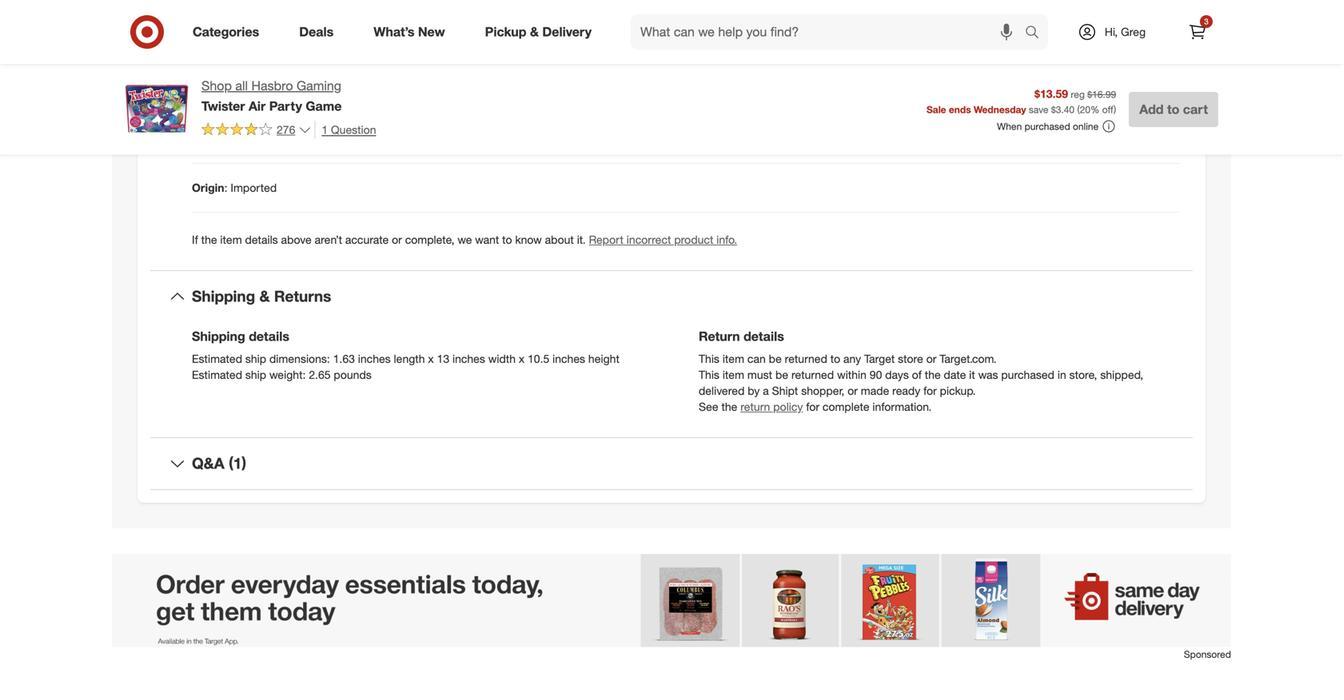 Task type: locate. For each thing, give the bounding box(es) containing it.
we
[[458, 233, 472, 247]]

estimated left the weight:
[[192, 368, 242, 382]]

1 horizontal spatial for
[[923, 384, 937, 398]]

1 this from the top
[[699, 352, 719, 366]]

0 horizontal spatial x
[[428, 352, 434, 366]]

: up twister
[[216, 83, 219, 97]]

x left 10.5
[[519, 352, 525, 366]]

width
[[488, 352, 516, 366]]

air
[[249, 98, 266, 114]]

details for shipping
[[249, 329, 289, 344]]

pounds
[[334, 368, 372, 382]]

shop
[[201, 78, 232, 94]]

complete
[[823, 400, 869, 414]]

:
[[218, 34, 221, 48], [216, 83, 219, 97], [298, 132, 301, 146], [224, 181, 227, 195]]

estimated down shipping & returns
[[192, 352, 242, 366]]

1 vertical spatial to
[[502, 233, 512, 247]]

sale
[[927, 103, 946, 115]]

2 vertical spatial to
[[830, 352, 840, 366]]

q&a
[[192, 454, 225, 473]]

1 vertical spatial &
[[259, 287, 270, 305]]

wednesday
[[974, 103, 1026, 115]]

shipping & returns button
[[150, 271, 1193, 322]]

1 vertical spatial ship
[[245, 368, 266, 382]]

0 vertical spatial item
[[220, 233, 242, 247]]

shipped,
[[1100, 368, 1143, 382]]

1 horizontal spatial or
[[848, 384, 858, 398]]

the right if
[[201, 233, 217, 247]]

inches up pounds
[[358, 352, 391, 366]]

1 shipping from the top
[[192, 287, 255, 305]]

: for 87885543
[[218, 34, 221, 48]]

1 estimated from the top
[[192, 352, 242, 366]]

this
[[699, 352, 719, 366], [699, 368, 719, 382]]

store
[[898, 352, 923, 366]]

q&a (1)
[[192, 454, 246, 473]]

pickup & delivery
[[485, 24, 592, 40]]

ready
[[892, 384, 920, 398]]

imported
[[231, 181, 277, 195]]

1 ship from the top
[[245, 352, 266, 366]]

shipping for shipping details estimated ship dimensions: 1.63 inches length x 13 inches width x 10.5 inches height estimated ship weight: 2.65 pounds
[[192, 329, 245, 344]]

2 shipping from the top
[[192, 329, 245, 344]]

1 vertical spatial item
[[723, 352, 744, 366]]

x
[[428, 352, 434, 366], [519, 352, 525, 366]]

$13.59 reg $16.99 sale ends wednesday save $ 3.40 ( 20 % off )
[[927, 87, 1116, 115]]

2 estimated from the top
[[192, 368, 242, 382]]

details
[[245, 233, 278, 247], [249, 329, 289, 344], [744, 329, 784, 344]]

90
[[870, 368, 882, 382]]

1 vertical spatial be
[[775, 368, 788, 382]]

0 horizontal spatial or
[[392, 233, 402, 247]]

for down shopper,
[[806, 400, 819, 414]]

2 ship from the top
[[245, 368, 266, 382]]

0 vertical spatial to
[[1167, 101, 1180, 117]]

0 vertical spatial the
[[201, 233, 217, 247]]

2 horizontal spatial inches
[[553, 352, 585, 366]]

know
[[515, 233, 542, 247]]

item left can
[[723, 352, 744, 366]]

0 horizontal spatial inches
[[358, 352, 391, 366]]

shipping down if
[[192, 287, 255, 305]]

0 vertical spatial ship
[[245, 352, 266, 366]]

1 horizontal spatial &
[[530, 24, 539, 40]]

10.5
[[528, 352, 549, 366]]

x left 13
[[428, 352, 434, 366]]

categories
[[193, 24, 259, 40]]

1 vertical spatial estimated
[[192, 368, 242, 382]]

this up "delivered"
[[699, 368, 719, 382]]

ends
[[949, 103, 971, 115]]

details up can
[[744, 329, 784, 344]]

can
[[747, 352, 766, 366]]

0 horizontal spatial &
[[259, 287, 270, 305]]

ship left the weight:
[[245, 368, 266, 382]]

0 vertical spatial estimated
[[192, 352, 242, 366]]

: left imported at top
[[224, 181, 227, 195]]

: for imported
[[224, 181, 227, 195]]

: for 195166224404
[[216, 83, 219, 97]]

details up dimensions:
[[249, 329, 289, 344]]

& for shipping
[[259, 287, 270, 305]]

& left returns
[[259, 287, 270, 305]]

0 vertical spatial this
[[699, 352, 719, 366]]

1 vertical spatial the
[[925, 368, 941, 382]]

or
[[392, 233, 402, 247], [926, 352, 937, 366], [848, 384, 858, 398]]

search button
[[1018, 14, 1056, 53]]

shipping inside dropdown button
[[192, 287, 255, 305]]

2 horizontal spatial the
[[925, 368, 941, 382]]

1 horizontal spatial x
[[519, 352, 525, 366]]

item right if
[[220, 233, 242, 247]]

or down within
[[848, 384, 858, 398]]

incorrect
[[627, 233, 671, 247]]

or right the store
[[926, 352, 937, 366]]

2 horizontal spatial to
[[1167, 101, 1180, 117]]

sponsored
[[1184, 648, 1231, 660]]

ship left dimensions:
[[245, 352, 266, 366]]

shipping down shipping & returns
[[192, 329, 245, 344]]

date
[[944, 368, 966, 382]]

advertisement region
[[112, 554, 1231, 647]]

1
[[322, 123, 328, 137]]

for
[[923, 384, 937, 398], [806, 400, 819, 414]]

& inside dropdown button
[[259, 287, 270, 305]]

deals
[[299, 24, 334, 40]]

1 vertical spatial purchased
[[1001, 368, 1054, 382]]

save
[[1029, 103, 1049, 115]]

q&a (1) button
[[150, 438, 1193, 489]]

item
[[192, 132, 216, 146]]

1 vertical spatial or
[[926, 352, 937, 366]]

2 this from the top
[[699, 368, 719, 382]]

return
[[699, 329, 740, 344]]

sponsored region
[[112, 554, 1231, 677]]

shipping inside shipping details estimated ship dimensions: 1.63 inches length x 13 inches width x 10.5 inches height estimated ship weight: 2.65 pounds
[[192, 329, 245, 344]]

report incorrect product info. button
[[589, 232, 737, 248]]

what's new link
[[360, 14, 465, 50]]

& for pickup
[[530, 24, 539, 40]]

$16.99
[[1087, 88, 1116, 100]]

0 vertical spatial &
[[530, 24, 539, 40]]

& right pickup
[[530, 24, 539, 40]]

details inside shipping details estimated ship dimensions: 1.63 inches length x 13 inches width x 10.5 inches height estimated ship weight: 2.65 pounds
[[249, 329, 289, 344]]

to right add
[[1167, 101, 1180, 117]]

(dpci)
[[264, 132, 298, 146]]

within
[[837, 368, 867, 382]]

1 vertical spatial shipping
[[192, 329, 245, 344]]

item
[[220, 233, 242, 247], [723, 352, 744, 366], [723, 368, 744, 382]]

details inside return details this item can be returned to any target store or target.com. this item must be returned within 90 days of the date it was purchased in store, shipped, delivered by a shipt shopper, or made ready for pickup. see the return policy for complete information.
[[744, 329, 784, 344]]

cart
[[1183, 101, 1208, 117]]

276 link
[[201, 121, 311, 140]]

if
[[192, 233, 198, 247]]

shipping for shipping & returns
[[192, 287, 255, 305]]

0 horizontal spatial the
[[201, 233, 217, 247]]

&
[[530, 24, 539, 40], [259, 287, 270, 305]]

the right of
[[925, 368, 941, 382]]

2 vertical spatial the
[[722, 400, 737, 414]]

off
[[1102, 103, 1114, 115]]

purchased down the $
[[1025, 120, 1070, 132]]

game
[[306, 98, 342, 114]]

when
[[997, 120, 1022, 132]]

item up "delivered"
[[723, 368, 744, 382]]

delivered
[[699, 384, 745, 398]]

complete,
[[405, 233, 455, 247]]

any
[[843, 352, 861, 366]]

height
[[588, 352, 619, 366]]

made
[[861, 384, 889, 398]]

returns
[[274, 287, 331, 305]]

be up shipt
[[775, 368, 788, 382]]

(1)
[[229, 454, 246, 473]]

inches right 10.5
[[553, 352, 585, 366]]

or right accurate
[[392, 233, 402, 247]]

weight:
[[269, 368, 306, 382]]

add to cart button
[[1129, 92, 1218, 127]]

1 vertical spatial this
[[699, 368, 719, 382]]

276
[[277, 123, 295, 137]]

it.
[[577, 233, 586, 247]]

1 horizontal spatial to
[[830, 352, 840, 366]]

to left any
[[830, 352, 840, 366]]

1 inches from the left
[[358, 352, 391, 366]]

policy
[[773, 400, 803, 414]]

estimated
[[192, 352, 242, 366], [192, 368, 242, 382]]

purchased
[[1025, 120, 1070, 132], [1001, 368, 1054, 382]]

inches right 13
[[452, 352, 485, 366]]

: left '87885543'
[[218, 34, 221, 48]]

the down "delivered"
[[722, 400, 737, 414]]

0 horizontal spatial for
[[806, 400, 819, 414]]

the
[[201, 233, 217, 247], [925, 368, 941, 382], [722, 400, 737, 414]]

this down return
[[699, 352, 719, 366]]

twister
[[201, 98, 245, 114]]

for right ready
[[923, 384, 937, 398]]

1 horizontal spatial inches
[[452, 352, 485, 366]]

purchased left in
[[1001, 368, 1054, 382]]

087-
[[305, 132, 328, 146]]

to right the want
[[502, 233, 512, 247]]

be right can
[[769, 352, 782, 366]]

0 vertical spatial shipping
[[192, 287, 255, 305]]



Task type: describe. For each thing, give the bounding box(es) containing it.
13
[[437, 352, 449, 366]]

$13.59
[[1035, 87, 1068, 101]]

return policy link
[[741, 400, 803, 414]]

10-
[[328, 132, 344, 146]]

to inside return details this item can be returned to any target store or target.com. this item must be returned within 90 days of the date it was purchased in store, shipped, delivered by a shipt shopper, or made ready for pickup. see the return policy for complete information.
[[830, 352, 840, 366]]

3
[[1204, 16, 1209, 26]]

0 vertical spatial purchased
[[1025, 120, 1070, 132]]

shipt
[[772, 384, 798, 398]]

pickup
[[485, 24, 527, 40]]

add to cart
[[1139, 101, 1208, 117]]

details for return
[[744, 329, 784, 344]]

accurate
[[345, 233, 389, 247]]

2 vertical spatial or
[[848, 384, 858, 398]]

shopper,
[[801, 384, 845, 398]]

to inside button
[[1167, 101, 1180, 117]]

3.40
[[1056, 103, 1075, 115]]

report
[[589, 233, 624, 247]]

$
[[1051, 103, 1056, 115]]

gaming
[[297, 78, 341, 94]]

%
[[1091, 103, 1100, 115]]

20
[[1080, 103, 1091, 115]]

delivery
[[542, 24, 592, 40]]

above
[[281, 233, 312, 247]]

what's
[[374, 24, 414, 40]]

dimensions:
[[269, 352, 330, 366]]

number
[[219, 132, 261, 146]]

if the item details above aren't accurate or complete, we want to know about it. report incorrect product info.
[[192, 233, 737, 247]]

0 vertical spatial returned
[[785, 352, 827, 366]]

want
[[475, 233, 499, 247]]

upc
[[192, 83, 216, 97]]

3 inches from the left
[[553, 352, 585, 366]]

deals link
[[286, 14, 354, 50]]

hi, greg
[[1105, 25, 1146, 39]]

image of twister air party game image
[[125, 77, 189, 141]]

was
[[978, 368, 998, 382]]

purchased inside return details this item can be returned to any target store or target.com. this item must be returned within 90 days of the date it was purchased in store, shipped, delivered by a shipt shopper, or made ready for pickup. see the return policy for complete information.
[[1001, 368, 1054, 382]]

2 inches from the left
[[452, 352, 485, 366]]

tcin : 87885543
[[192, 34, 274, 48]]

search
[[1018, 26, 1056, 41]]

2 vertical spatial item
[[723, 368, 744, 382]]

1 vertical spatial for
[[806, 400, 819, 414]]

information.
[[873, 400, 932, 414]]

greg
[[1121, 25, 1146, 39]]

about
[[545, 233, 574, 247]]

(
[[1077, 103, 1080, 115]]

upc : 195166224404
[[192, 83, 297, 97]]

2 x from the left
[[519, 352, 525, 366]]

party
[[269, 98, 302, 114]]

target.com.
[[940, 352, 997, 366]]

target
[[864, 352, 895, 366]]

3 link
[[1180, 14, 1215, 50]]

shop all hasbro gaming twister air party game
[[201, 78, 342, 114]]

product
[[674, 233, 713, 247]]

pickup.
[[940, 384, 976, 398]]

length
[[394, 352, 425, 366]]

categories link
[[179, 14, 279, 50]]

return details this item can be returned to any target store or target.com. this item must be returned within 90 days of the date it was purchased in store, shipped, delivered by a shipt shopper, or made ready for pickup. see the return policy for complete information.
[[699, 329, 1143, 414]]

1.63
[[333, 352, 355, 366]]

0 vertical spatial or
[[392, 233, 402, 247]]

1 horizontal spatial the
[[722, 400, 737, 414]]

when purchased online
[[997, 120, 1099, 132]]

6205
[[344, 132, 369, 146]]

hasbro
[[251, 78, 293, 94]]

item number (dpci) : 087-10-6205
[[192, 132, 369, 146]]

tcin
[[192, 34, 218, 48]]

hi,
[[1105, 25, 1118, 39]]

details left above
[[245, 233, 278, 247]]

new
[[418, 24, 445, 40]]

by
[[748, 384, 760, 398]]

0 vertical spatial be
[[769, 352, 782, 366]]

0 vertical spatial for
[[923, 384, 937, 398]]

info.
[[717, 233, 737, 247]]

aren't
[[315, 233, 342, 247]]

question
[[331, 123, 376, 137]]

in
[[1058, 368, 1066, 382]]

1 vertical spatial returned
[[791, 368, 834, 382]]

1 x from the left
[[428, 352, 434, 366]]

pickup & delivery link
[[471, 14, 612, 50]]

195166224404
[[222, 83, 297, 97]]

87885543
[[224, 34, 274, 48]]

must
[[747, 368, 772, 382]]

a
[[763, 384, 769, 398]]

1 question
[[322, 123, 376, 137]]

What can we help you find? suggestions appear below search field
[[631, 14, 1029, 50]]

: left 087-
[[298, 132, 301, 146]]

shipping & returns
[[192, 287, 331, 305]]

0 horizontal spatial to
[[502, 233, 512, 247]]

days
[[885, 368, 909, 382]]

online
[[1073, 120, 1099, 132]]

1 question link
[[314, 121, 376, 139]]

2 horizontal spatial or
[[926, 352, 937, 366]]



Task type: vqa. For each thing, say whether or not it's contained in the screenshot.
'24'
no



